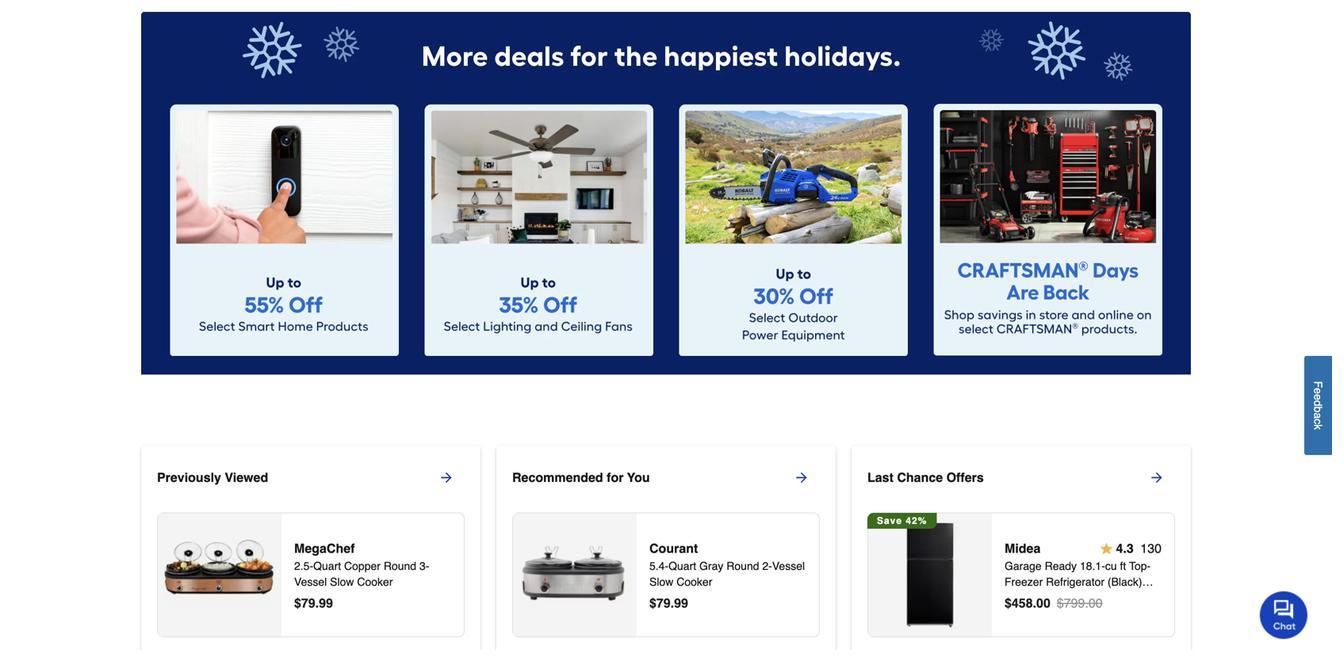Task type: vqa. For each thing, say whether or not it's contained in the screenshot.
warranty
no



Task type: locate. For each thing, give the bounding box(es) containing it.
courant 5.4-quart gray round 2-vessel slow cooker $ 79 . 99
[[649, 541, 805, 611]]

round left 3-
[[384, 560, 416, 572]]

ft
[[1120, 560, 1126, 572]]

slow for megachef
[[330, 576, 354, 588]]

. inside megachef 2.5-quart copper round 3- vessel slow cooker $ 79 . 99
[[315, 596, 319, 611]]

previously
[[157, 470, 221, 485]]

arrow right image
[[794, 470, 810, 486]]

arrow right image for 79
[[439, 470, 454, 486]]

0 horizontal spatial cooker
[[357, 576, 393, 588]]

1 e from the top
[[1312, 388, 1325, 394]]

1 quart from the left
[[313, 560, 341, 572]]

0 horizontal spatial $
[[294, 596, 301, 611]]

79
[[301, 596, 315, 611], [656, 596, 671, 611]]

cooker for courant
[[677, 576, 712, 588]]

2 . from the left
[[671, 596, 674, 611]]

save
[[877, 515, 902, 526]]

99 down courant
[[674, 596, 688, 611]]

star
[[1054, 592, 1083, 604]]

$
[[294, 596, 301, 611], [649, 596, 656, 611], [1005, 596, 1012, 611]]

garage ready 18.1-cu ft top- freezer refrigerator (black) energy star
[[1005, 560, 1151, 604]]

gray
[[699, 560, 723, 572]]

1 arrow right image from the left
[[439, 470, 454, 486]]

f e e d b a c k button
[[1304, 356, 1332, 455]]

e up b at the bottom right of page
[[1312, 394, 1325, 400]]

cooker inside courant 5.4-quart gray round 2-vessel slow cooker $ 79 . 99
[[677, 576, 712, 588]]

1 horizontal spatial $
[[649, 596, 656, 611]]

cooker
[[357, 576, 393, 588], [677, 576, 712, 588]]

arrow right image inside last chance offers link
[[1149, 470, 1165, 486]]

cooker down gray
[[677, 576, 712, 588]]

vessel inside courant 5.4-quart gray round 2-vessel slow cooker $ 79 . 99
[[772, 560, 805, 572]]

previously viewed link
[[157, 459, 481, 497]]

vessel inside megachef 2.5-quart copper round 3- vessel slow cooker $ 79 . 99
[[294, 576, 327, 588]]

3 . from the left
[[1033, 596, 1036, 611]]

$ 458 . 00 $799.00
[[1005, 596, 1103, 611]]

458
[[1012, 596, 1033, 611]]

1 horizontal spatial slow
[[649, 576, 673, 588]]

2 arrow right image from the left
[[1149, 470, 1165, 486]]

2 cooker from the left
[[677, 576, 712, 588]]

99
[[319, 596, 333, 611], [674, 596, 688, 611]]

79 for megachef
[[301, 596, 315, 611]]

99 inside courant 5.4-quart gray round 2-vessel slow cooker $ 79 . 99
[[674, 596, 688, 611]]

previously viewed
[[157, 470, 268, 485]]

cu
[[1105, 560, 1117, 572]]

1 horizontal spatial 99
[[674, 596, 688, 611]]

megachef
[[294, 541, 355, 556]]

$ down freezer
[[1005, 596, 1012, 611]]

up to 30 percent off select outdoor power equipment. image
[[679, 104, 908, 356]]

2-
[[762, 560, 772, 572]]

slow inside megachef 2.5-quart copper round 3- vessel slow cooker $ 79 . 99
[[330, 576, 354, 588]]

round
[[384, 560, 416, 572], [727, 560, 759, 572]]

craftsman days are back. shop savings in store and online on select craftsman products. image
[[933, 104, 1162, 356]]

midea
[[1005, 541, 1041, 556]]

last chance offers link
[[867, 459, 1191, 497]]

$ down 2.5-
[[294, 596, 301, 611]]

2 79 from the left
[[656, 596, 671, 611]]

cooker down the copper
[[357, 576, 393, 588]]

79 down 2.5-
[[301, 596, 315, 611]]

0 horizontal spatial vessel
[[294, 576, 327, 588]]

79 inside courant 5.4-quart gray round 2-vessel slow cooker $ 79 . 99
[[656, 596, 671, 611]]

79 inside megachef 2.5-quart copper round 3- vessel slow cooker $ 79 . 99
[[301, 596, 315, 611]]

$ down the 5.4-
[[649, 596, 656, 611]]

round inside megachef 2.5-quart copper round 3- vessel slow cooker $ 79 . 99
[[384, 560, 416, 572]]

round inside courant 5.4-quart gray round 2-vessel slow cooker $ 79 . 99
[[727, 560, 759, 572]]

round left 2-
[[727, 560, 759, 572]]

2 horizontal spatial $
[[1005, 596, 1012, 611]]

. inside courant 5.4-quart gray round 2-vessel slow cooker $ 79 . 99
[[671, 596, 674, 611]]

last
[[867, 470, 894, 485]]

. down the megachef
[[315, 596, 319, 611]]

0 horizontal spatial 79
[[301, 596, 315, 611]]

2 horizontal spatial .
[[1033, 596, 1036, 611]]

e up d
[[1312, 388, 1325, 394]]

top-
[[1129, 560, 1151, 572]]

.
[[315, 596, 319, 611], [671, 596, 674, 611], [1033, 596, 1036, 611]]

cooker inside megachef 2.5-quart copper round 3- vessel slow cooker $ 79 . 99
[[357, 576, 393, 588]]

1 $ from the left
[[294, 596, 301, 611]]

1 horizontal spatial arrow right image
[[1149, 470, 1165, 486]]

last chance offers image
[[873, 518, 987, 632]]

1 horizontal spatial .
[[671, 596, 674, 611]]

1 horizontal spatial round
[[727, 560, 759, 572]]

2 99 from the left
[[674, 596, 688, 611]]

round for megachef
[[384, 560, 416, 572]]

$ inside megachef 2.5-quart copper round 3- vessel slow cooker $ 79 . 99
[[294, 596, 301, 611]]

130
[[1141, 541, 1162, 556]]

5.4-
[[649, 560, 669, 572]]

1 vertical spatial vessel
[[294, 576, 327, 588]]

vessel down 2.5-
[[294, 576, 327, 588]]

k
[[1312, 424, 1325, 430]]

1 79 from the left
[[301, 596, 315, 611]]

quart down courant
[[669, 560, 696, 572]]

0 horizontal spatial round
[[384, 560, 416, 572]]

slow down the copper
[[330, 576, 354, 588]]

0 horizontal spatial slow
[[330, 576, 354, 588]]

1 round from the left
[[384, 560, 416, 572]]

slow inside courant 5.4-quart gray round 2-vessel slow cooker $ 79 . 99
[[649, 576, 673, 588]]

2 e from the top
[[1312, 394, 1325, 400]]

0 horizontal spatial .
[[315, 596, 319, 611]]

. down courant
[[671, 596, 674, 611]]

1 horizontal spatial cooker
[[677, 576, 712, 588]]

for
[[607, 470, 624, 485]]

vessel
[[772, 560, 805, 572], [294, 576, 327, 588]]

1 slow from the left
[[330, 576, 354, 588]]

0 horizontal spatial 99
[[319, 596, 333, 611]]

0 vertical spatial vessel
[[772, 560, 805, 572]]

arrow right image for $799.00
[[1149, 470, 1165, 486]]

1 . from the left
[[315, 596, 319, 611]]

vessel right gray
[[772, 560, 805, 572]]

ready
[[1045, 560, 1077, 572]]

0 horizontal spatial quart
[[313, 560, 341, 572]]

99 down the megachef
[[319, 596, 333, 611]]

offers
[[946, 470, 984, 485]]

79 down the 5.4-
[[656, 596, 671, 611]]

quart
[[313, 560, 341, 572], [669, 560, 696, 572]]

2 round from the left
[[727, 560, 759, 572]]

1 cooker from the left
[[357, 576, 393, 588]]

slow
[[330, 576, 354, 588], [649, 576, 673, 588]]

. down freezer
[[1033, 596, 1036, 611]]

more deals for the happiest holidays. image
[[141, 12, 1191, 88]]

2 quart from the left
[[669, 560, 696, 572]]

1 horizontal spatial 79
[[656, 596, 671, 611]]

arrow right image inside previously viewed link
[[439, 470, 454, 486]]

quart down the megachef
[[313, 560, 341, 572]]

2 $ from the left
[[649, 596, 656, 611]]

0 horizontal spatial arrow right image
[[439, 470, 454, 486]]

slow down the 5.4-
[[649, 576, 673, 588]]

$ inside courant 5.4-quart gray round 2-vessel slow cooker $ 79 . 99
[[649, 596, 656, 611]]

99 inside megachef 2.5-quart copper round 3- vessel slow cooker $ 79 . 99
[[319, 596, 333, 611]]

recommended for you
[[512, 470, 650, 485]]

energy
[[1005, 592, 1051, 604]]

a
[[1312, 413, 1325, 419]]

refrigerator
[[1046, 576, 1105, 588]]

arrow right image
[[439, 470, 454, 486], [1149, 470, 1165, 486]]

$799.00
[[1057, 596, 1103, 611]]

1 horizontal spatial quart
[[669, 560, 696, 572]]

. for megachef
[[315, 596, 319, 611]]

quart inside megachef 2.5-quart copper round 3- vessel slow cooker $ 79 . 99
[[313, 560, 341, 572]]

79 for courant
[[656, 596, 671, 611]]

1 horizontal spatial vessel
[[772, 560, 805, 572]]

1 99 from the left
[[319, 596, 333, 611]]

99 for megachef
[[319, 596, 333, 611]]

slow for courant
[[649, 576, 673, 588]]

e
[[1312, 388, 1325, 394], [1312, 394, 1325, 400]]

quart inside courant 5.4-quart gray round 2-vessel slow cooker $ 79 . 99
[[669, 560, 696, 572]]

2 slow from the left
[[649, 576, 673, 588]]

megachef 2.5-quart copper round 3- vessel slow cooker $ 79 . 99
[[294, 541, 429, 611]]



Task type: describe. For each thing, give the bounding box(es) containing it.
courant
[[649, 541, 698, 556]]

d
[[1312, 400, 1325, 407]]

round for courant
[[727, 560, 759, 572]]

recommended for you link
[[512, 459, 836, 497]]

previously viewed image
[[163, 518, 276, 632]]

3 $ from the left
[[1005, 596, 1012, 611]]

vessel for megachef
[[294, 576, 327, 588]]

quart for megachef
[[313, 560, 341, 572]]

3-
[[419, 560, 429, 572]]

chance
[[897, 470, 943, 485]]

rating filled image
[[1100, 542, 1113, 555]]

freezer
[[1005, 576, 1043, 588]]

chat invite button image
[[1260, 591, 1308, 639]]

quart for courant
[[669, 560, 696, 572]]

4.3 130
[[1116, 541, 1162, 556]]

viewed
[[225, 470, 268, 485]]

99 for courant
[[674, 596, 688, 611]]

c
[[1312, 419, 1325, 424]]

4.3
[[1116, 541, 1134, 556]]

. for courant
[[671, 596, 674, 611]]

2.5-
[[294, 560, 313, 572]]

00
[[1036, 596, 1051, 611]]

42%
[[906, 515, 927, 526]]

$ for megachef
[[294, 596, 301, 611]]

last chance offers
[[867, 470, 984, 485]]

vessel for courant
[[772, 560, 805, 572]]

recommended
[[512, 470, 603, 485]]

$ for courant
[[649, 596, 656, 611]]

up to 55 percent off select smart home products. image
[[170, 104, 399, 356]]

f e e d b a c k
[[1312, 381, 1325, 430]]

garage
[[1005, 560, 1042, 572]]

cooker for megachef
[[357, 576, 393, 588]]

18.1-
[[1080, 560, 1105, 572]]

recommended for you image
[[518, 518, 632, 632]]

up to 35 percent off select lighting and ceiling fans. image
[[424, 104, 653, 356]]

save 42%
[[877, 515, 927, 526]]

you
[[627, 470, 650, 485]]

(black)
[[1108, 576, 1142, 588]]

copper
[[344, 560, 381, 572]]

b
[[1312, 407, 1325, 413]]

f
[[1312, 381, 1325, 388]]



